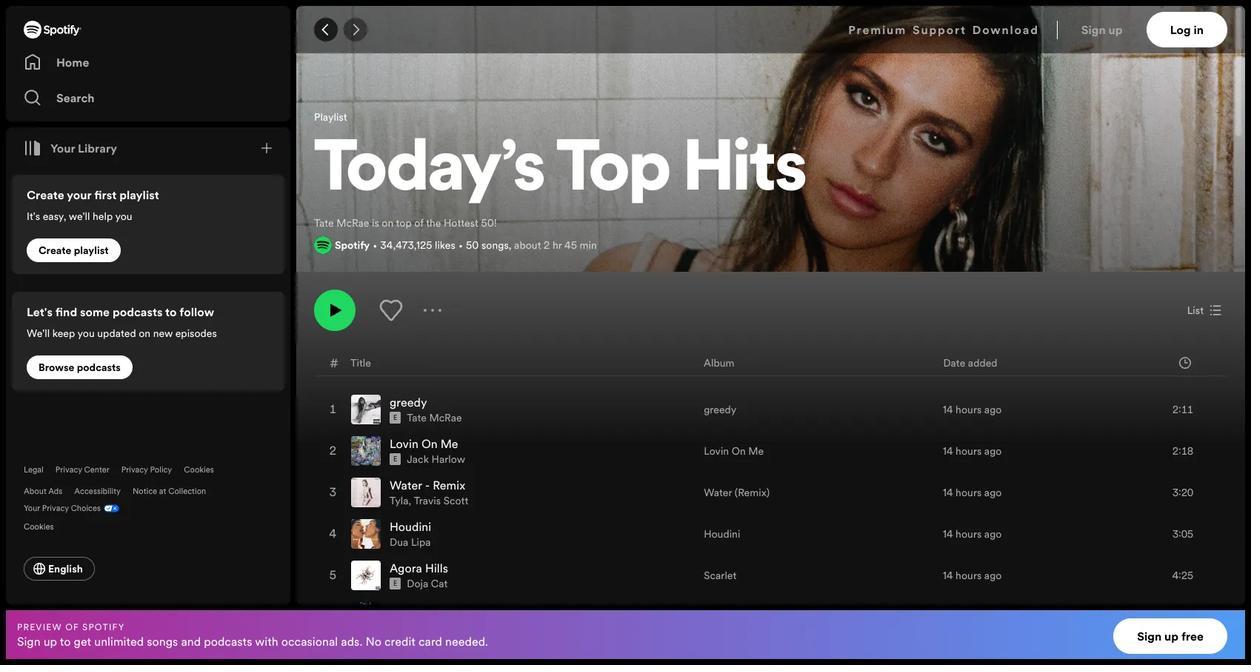 Task type: describe. For each thing, give the bounding box(es) containing it.
easy,
[[43, 209, 66, 224]]

premium
[[849, 21, 907, 38]]

privacy down ads
[[42, 503, 69, 514]]

jack harlow
[[407, 452, 466, 467]]

collection
[[168, 486, 206, 497]]

lovin on me cell
[[351, 432, 472, 472]]

1 horizontal spatial songs
[[482, 238, 509, 253]]

browse podcasts
[[39, 360, 121, 375]]

center
[[84, 465, 110, 476]]

4 ago from the top
[[985, 527, 1003, 542]]

water - remix cell
[[351, 473, 475, 513]]

14 for hills
[[944, 569, 954, 584]]

playlist
[[314, 110, 347, 125]]

create your first playlist it's easy, we'll help you
[[27, 187, 159, 224]]

tate for tate mcrae is on top of the hottest 50!
[[314, 216, 334, 231]]

premium support download
[[849, 21, 1040, 38]]

0 vertical spatial cookies link
[[184, 465, 214, 476]]

greedy e
[[390, 394, 427, 423]]

1 vertical spatial podcasts
[[77, 360, 121, 375]]

and
[[181, 633, 201, 650]]

keep
[[52, 326, 75, 341]]

at
[[159, 486, 166, 497]]

water (remix)
[[704, 486, 770, 500]]

mcrae for tate mcrae is on top of the hottest 50!
[[337, 216, 370, 231]]

spotify image
[[314, 237, 332, 254]]

log in button
[[1147, 12, 1228, 47]]

spotify image
[[24, 21, 82, 39]]

log
[[1171, 21, 1192, 38]]

create for your
[[27, 187, 64, 203]]

sign for sign up
[[1082, 21, 1107, 38]]

playlist inside button
[[74, 243, 109, 258]]

lovin for lovin on me e
[[390, 436, 419, 452]]

we'll
[[27, 326, 50, 341]]

top bar and user menu element
[[297, 6, 1246, 53]]

about
[[24, 486, 46, 497]]

notice at collection link
[[133, 486, 206, 497]]

0 vertical spatial ,
[[509, 238, 512, 253]]

notice
[[133, 486, 157, 497]]

your for your library
[[50, 140, 75, 156]]

1 horizontal spatial houdini link
[[704, 527, 741, 542]]

3 14 hours ago from the top
[[944, 486, 1003, 500]]

e inside lovin on me e
[[394, 455, 397, 464]]

your library
[[50, 140, 117, 156]]

let's
[[27, 304, 53, 320]]

spotify inside preview of spotify sign up to get unlimited songs and podcasts with occasional ads. no credit card needed.
[[82, 621, 125, 633]]

, inside water - remix tyla , travis scott
[[409, 494, 412, 509]]

podcasts inside let's find some podcasts to follow we'll keep you updated on new episodes
[[113, 304, 163, 320]]

2:11
[[1173, 403, 1194, 417]]

policy
[[150, 465, 172, 476]]

scarlet link
[[704, 569, 737, 584]]

3:05
[[1173, 527, 1194, 542]]

search
[[56, 90, 95, 106]]

privacy policy link
[[121, 465, 172, 476]]

e inside greedy e
[[394, 414, 397, 423]]

1 horizontal spatial lovin on me link
[[704, 444, 764, 459]]

hits
[[684, 136, 807, 207]]

me for lovin on me
[[749, 444, 764, 459]]

agora hills e
[[390, 561, 448, 589]]

with
[[255, 633, 278, 650]]

ads.
[[341, 633, 363, 650]]

strangers
[[390, 602, 441, 618]]

3 cell from the left
[[944, 598, 1003, 638]]

2:11 cell
[[1139, 390, 1215, 430]]

houdini for houdini dua lipa
[[390, 519, 432, 535]]

tate mcrae
[[407, 411, 462, 426]]

14 for on
[[944, 444, 954, 459]]

-
[[425, 478, 430, 494]]

houdini cell
[[351, 515, 438, 555]]

remix
[[433, 478, 466, 494]]

about
[[515, 238, 542, 253]]

14 hours ago for on
[[944, 444, 1003, 459]]

you for first
[[115, 209, 132, 224]]

3:20
[[1173, 486, 1194, 500]]

doja cat
[[407, 577, 448, 592]]

explicit element for agora hills
[[390, 578, 401, 590]]

support
[[913, 21, 967, 38]]

1 vertical spatial cookies
[[24, 522, 54, 533]]

greedy cell
[[351, 390, 468, 430]]

tate mcrae link
[[407, 411, 462, 426]]

your
[[67, 187, 92, 203]]

hottest
[[444, 216, 479, 231]]

privacy for privacy center
[[55, 465, 82, 476]]

find
[[55, 304, 77, 320]]

of inside preview of spotify sign up to get unlimited songs and podcasts with occasional ads. no credit card needed.
[[65, 621, 79, 633]]

# row
[[315, 350, 1228, 377]]

unlimited
[[94, 633, 144, 650]]

0 vertical spatial spotify
[[335, 238, 370, 253]]

34,473,125 likes
[[380, 238, 456, 253]]

50 songs , about 2 hr 45 min
[[466, 238, 597, 253]]

to inside preview of spotify sign up to get unlimited songs and podcasts with occasional ads. no credit card needed.
[[60, 633, 71, 650]]

top
[[396, 216, 412, 231]]

14 hours ago for e
[[944, 403, 1003, 417]]

it's
[[27, 209, 40, 224]]

create playlist button
[[27, 239, 121, 262]]

ago for hills
[[985, 569, 1003, 584]]

4 14 hours ago from the top
[[944, 527, 1003, 542]]

50
[[466, 238, 479, 253]]

download button
[[973, 12, 1040, 47]]

main element
[[6, 6, 291, 605]]

agora
[[390, 561, 422, 577]]

english button
[[24, 557, 95, 581]]

0 vertical spatial cookies
[[184, 465, 214, 476]]

harlow
[[432, 452, 466, 467]]

today's top hits
[[314, 136, 807, 207]]

water for (remix)
[[704, 486, 733, 500]]

travis scott link
[[414, 494, 469, 509]]

in
[[1194, 21, 1205, 38]]

download
[[973, 21, 1040, 38]]

we'll
[[69, 209, 90, 224]]

ads
[[48, 486, 63, 497]]

1 horizontal spatial greedy link
[[704, 403, 737, 417]]

premium button
[[849, 12, 907, 47]]

sign up free button
[[1114, 619, 1228, 655]]

date
[[944, 356, 966, 370]]

#
[[330, 355, 339, 371]]

create playlist
[[39, 243, 109, 258]]

tyla link
[[390, 494, 409, 509]]

your privacy choices
[[24, 503, 101, 514]]

greedy for greedy e
[[390, 394, 427, 411]]

tyla
[[390, 494, 409, 509]]

3 ago from the top
[[985, 486, 1003, 500]]

accessibility
[[74, 486, 121, 497]]

4 hours from the top
[[956, 527, 982, 542]]

to inside let's find some podcasts to follow we'll keep you updated on new episodes
[[165, 304, 177, 320]]

legal
[[24, 465, 44, 476]]

hours for on
[[956, 444, 982, 459]]

lipa
[[411, 535, 431, 550]]



Task type: vqa. For each thing, say whether or not it's contained in the screenshot.
Scott
yes



Task type: locate. For each thing, give the bounding box(es) containing it.
your down about
[[24, 503, 40, 514]]

podcasts inside preview of spotify sign up to get unlimited songs and podcasts with occasional ads. no credit card needed.
[[204, 633, 252, 650]]

your
[[50, 140, 75, 156], [24, 503, 40, 514]]

playlist inside create your first playlist it's easy, we'll help you
[[119, 187, 159, 203]]

e up lovin on me cell
[[394, 414, 397, 423]]

2 14 from the top
[[944, 444, 954, 459]]

up left get
[[43, 633, 57, 650]]

privacy up ads
[[55, 465, 82, 476]]

1 horizontal spatial playlist
[[119, 187, 159, 203]]

cookies link up 'collection' on the bottom of page
[[184, 465, 214, 476]]

spotify right preview at the bottom left of page
[[82, 621, 125, 633]]

duration image
[[1180, 357, 1192, 369]]

, left travis
[[409, 494, 412, 509]]

date added
[[944, 356, 998, 370]]

1 horizontal spatial your
[[50, 140, 75, 156]]

1 vertical spatial tate
[[407, 411, 427, 426]]

0 horizontal spatial songs
[[147, 633, 178, 650]]

1 vertical spatial spotify
[[82, 621, 125, 633]]

List button
[[1182, 299, 1228, 323]]

0 horizontal spatial mcrae
[[337, 216, 370, 231]]

explicit element inside lovin on me cell
[[390, 454, 401, 466]]

0 horizontal spatial me
[[441, 436, 459, 452]]

up
[[1109, 21, 1123, 38], [1165, 629, 1179, 645], [43, 633, 57, 650]]

you inside let's find some podcasts to follow we'll keep you updated on new episodes
[[77, 326, 95, 341]]

sign inside sign up free button
[[1138, 629, 1162, 645]]

updated
[[97, 326, 136, 341]]

1 horizontal spatial you
[[115, 209, 132, 224]]

scott
[[444, 494, 469, 509]]

about ads
[[24, 486, 63, 497]]

mcrae
[[337, 216, 370, 231], [430, 411, 462, 426]]

1 vertical spatial you
[[77, 326, 95, 341]]

browse
[[39, 360, 74, 375]]

mcrae for tate mcrae
[[430, 411, 462, 426]]

greedy link inside "cell"
[[390, 394, 427, 411]]

1 vertical spatial cookies link
[[24, 517, 66, 534]]

me up (remix)
[[749, 444, 764, 459]]

0 horizontal spatial of
[[65, 621, 79, 633]]

1 vertical spatial explicit element
[[390, 454, 401, 466]]

0 horizontal spatial sign
[[17, 633, 40, 650]]

tate for tate mcrae
[[407, 411, 427, 426]]

sign up
[[1082, 21, 1123, 38]]

english
[[48, 562, 83, 577]]

1 vertical spatial songs
[[147, 633, 178, 650]]

0 vertical spatial podcasts
[[113, 304, 163, 320]]

songs left and
[[147, 633, 178, 650]]

tate mcrae is on top of the hottest 50!
[[314, 216, 497, 231]]

houdini dua lipa
[[390, 519, 432, 550]]

1 horizontal spatial water
[[704, 486, 733, 500]]

2 14 hours ago from the top
[[944, 444, 1003, 459]]

0 horizontal spatial greedy link
[[390, 394, 427, 411]]

1 horizontal spatial spotify
[[335, 238, 370, 253]]

the
[[426, 216, 441, 231]]

0 horizontal spatial on
[[139, 326, 151, 341]]

1 ago from the top
[[985, 403, 1003, 417]]

e down agora
[[394, 580, 397, 589]]

1 vertical spatial create
[[39, 243, 71, 258]]

2 vertical spatial e
[[394, 580, 397, 589]]

title
[[351, 356, 371, 370]]

hours for e
[[956, 403, 982, 417]]

1 horizontal spatial lovin
[[704, 444, 730, 459]]

up for sign up
[[1109, 21, 1123, 38]]

2 horizontal spatial sign
[[1138, 629, 1162, 645]]

lovin on me e
[[390, 436, 459, 464]]

create down easy,
[[39, 243, 71, 258]]

1 vertical spatial on
[[139, 326, 151, 341]]

houdini inside cell
[[390, 519, 432, 535]]

legal link
[[24, 465, 44, 476]]

occasional
[[281, 633, 338, 650]]

you right help
[[115, 209, 132, 224]]

1 vertical spatial ,
[[409, 494, 412, 509]]

14 for e
[[944, 403, 954, 417]]

hills
[[425, 561, 448, 577]]

your inside button
[[50, 140, 75, 156]]

podcasts
[[113, 304, 163, 320], [77, 360, 121, 375], [204, 633, 252, 650]]

0 horizontal spatial cookies link
[[24, 517, 66, 534]]

e left jack
[[394, 455, 397, 464]]

tate inside greedy "cell"
[[407, 411, 427, 426]]

agora hills cell
[[351, 556, 454, 596]]

greedy
[[390, 394, 427, 411], [704, 403, 737, 417]]

me for lovin on me e
[[441, 436, 459, 452]]

4:25
[[1173, 569, 1194, 584]]

hr
[[553, 238, 562, 253]]

greedy link up lovin on me cell
[[390, 394, 427, 411]]

3 hours from the top
[[956, 486, 982, 500]]

1 horizontal spatial cookies link
[[184, 465, 214, 476]]

on inside let's find some podcasts to follow we'll keep you updated on new episodes
[[139, 326, 151, 341]]

home link
[[24, 47, 273, 77]]

home
[[56, 54, 89, 70]]

ago for e
[[985, 403, 1003, 417]]

today's top hits grid
[[297, 349, 1245, 666]]

to up new
[[165, 304, 177, 320]]

2 vertical spatial podcasts
[[204, 633, 252, 650]]

me down tate mcrae link
[[441, 436, 459, 452]]

0 horizontal spatial ,
[[409, 494, 412, 509]]

lovin down greedy "cell"
[[390, 436, 419, 452]]

e inside agora hills e
[[394, 580, 397, 589]]

privacy up the notice
[[121, 465, 148, 476]]

0 horizontal spatial to
[[60, 633, 71, 650]]

no
[[366, 633, 382, 650]]

greedy up lovin on me cell
[[390, 394, 427, 411]]

0 vertical spatial create
[[27, 187, 64, 203]]

playlist down help
[[74, 243, 109, 258]]

1 14 from the top
[[944, 403, 954, 417]]

0 horizontal spatial water
[[390, 478, 422, 494]]

scarlet
[[704, 569, 737, 584]]

accessibility link
[[74, 486, 121, 497]]

up left free
[[1165, 629, 1179, 645]]

5 hours from the top
[[956, 569, 982, 584]]

first
[[94, 187, 117, 203]]

card
[[419, 633, 443, 650]]

14 hours ago
[[944, 403, 1003, 417], [944, 444, 1003, 459], [944, 486, 1003, 500], [944, 527, 1003, 542], [944, 569, 1003, 584]]

go forward image
[[350, 24, 362, 36]]

1 horizontal spatial of
[[415, 216, 424, 231]]

preview of spotify sign up to get unlimited songs and podcasts with occasional ads. no credit card needed.
[[17, 621, 489, 650]]

1 horizontal spatial ,
[[509, 238, 512, 253]]

cell
[[328, 598, 340, 638], [704, 598, 749, 638], [944, 598, 1003, 638], [1139, 598, 1215, 638]]

on for lovin on me
[[732, 444, 746, 459]]

spotify link
[[335, 238, 370, 253]]

doja cat link
[[407, 577, 448, 592]]

# column header
[[330, 350, 339, 376]]

podcasts down updated
[[77, 360, 121, 375]]

your left the library
[[50, 140, 75, 156]]

to left get
[[60, 633, 71, 650]]

jack
[[407, 452, 429, 467]]

songs
[[482, 238, 509, 253], [147, 633, 178, 650]]

1 horizontal spatial to
[[165, 304, 177, 320]]

greedy link up lovin on me
[[704, 403, 737, 417]]

go back image
[[320, 24, 332, 36]]

1 horizontal spatial greedy
[[704, 403, 737, 417]]

0 vertical spatial explicit element
[[390, 412, 401, 424]]

water for -
[[390, 478, 422, 494]]

greedy for greedy
[[704, 403, 737, 417]]

songs right 50
[[482, 238, 509, 253]]

podcasts up updated
[[113, 304, 163, 320]]

cookies down your privacy choices
[[24, 522, 54, 533]]

cookies up 'collection' on the bottom of page
[[184, 465, 214, 476]]

1 vertical spatial mcrae
[[430, 411, 462, 426]]

3 e from the top
[[394, 580, 397, 589]]

1 cell from the left
[[328, 598, 340, 638]]

5 14 from the top
[[944, 569, 954, 584]]

greedy up lovin on me
[[704, 403, 737, 417]]

up inside top bar and user menu element
[[1109, 21, 1123, 38]]

create up easy,
[[27, 187, 64, 203]]

0 vertical spatial you
[[115, 209, 132, 224]]

you for some
[[77, 326, 95, 341]]

3 explicit element from the top
[[390, 578, 401, 590]]

on inside lovin on me e
[[422, 436, 438, 452]]

ago
[[985, 403, 1003, 417], [985, 444, 1003, 459], [985, 486, 1003, 500], [985, 527, 1003, 542], [985, 569, 1003, 584]]

on left new
[[139, 326, 151, 341]]

dua lipa link
[[390, 535, 431, 550]]

help
[[93, 209, 113, 224]]

choices
[[71, 503, 101, 514]]

0 horizontal spatial lovin
[[390, 436, 419, 452]]

sign for sign up free
[[1138, 629, 1162, 645]]

14 hours ago for hills
[[944, 569, 1003, 584]]

lovin on me link
[[390, 436, 459, 452], [704, 444, 764, 459]]

2 explicit element from the top
[[390, 454, 401, 466]]

up inside preview of spotify sign up to get unlimited songs and podcasts with occasional ads. no credit card needed.
[[43, 633, 57, 650]]

mcrae inside greedy "cell"
[[430, 411, 462, 426]]

0 horizontal spatial spotify
[[82, 621, 125, 633]]

added
[[969, 356, 998, 370]]

2 ago from the top
[[985, 444, 1003, 459]]

1 explicit element from the top
[[390, 412, 401, 424]]

4 cell from the left
[[1139, 598, 1215, 638]]

1 horizontal spatial houdini
[[704, 527, 741, 542]]

1 14 hours ago from the top
[[944, 403, 1003, 417]]

0 horizontal spatial you
[[77, 326, 95, 341]]

1 vertical spatial playlist
[[74, 243, 109, 258]]

playlist right first
[[119, 187, 159, 203]]

free
[[1182, 629, 1205, 645]]

explicit element inside greedy "cell"
[[390, 412, 401, 424]]

agora hills link
[[390, 561, 448, 577]]

mcrae up spotify 'link'
[[337, 216, 370, 231]]

1 vertical spatial e
[[394, 455, 397, 464]]

0 horizontal spatial on
[[422, 436, 438, 452]]

0 vertical spatial songs
[[482, 238, 509, 253]]

notice at collection
[[133, 486, 206, 497]]

explicit element down agora
[[390, 578, 401, 590]]

1 horizontal spatial sign
[[1082, 21, 1107, 38]]

hours for hills
[[956, 569, 982, 584]]

explicit element
[[390, 412, 401, 424], [390, 454, 401, 466], [390, 578, 401, 590]]

privacy
[[55, 465, 82, 476], [121, 465, 148, 476], [42, 503, 69, 514]]

1 horizontal spatial cookies
[[184, 465, 214, 476]]

library
[[78, 140, 117, 156]]

greedy inside "cell"
[[390, 394, 427, 411]]

travis
[[414, 494, 441, 509]]

1 hours from the top
[[956, 403, 982, 417]]

create inside button
[[39, 243, 71, 258]]

tate up spotify icon
[[314, 216, 334, 231]]

tate up lovin on me e
[[407, 411, 427, 426]]

houdini for houdini
[[704, 527, 741, 542]]

0 vertical spatial of
[[415, 216, 424, 231]]

water (remix) link
[[704, 486, 770, 500]]

on right is
[[382, 216, 394, 231]]

preview
[[17, 621, 62, 633]]

let's find some podcasts to follow we'll keep you updated on new episodes
[[27, 304, 217, 341]]

0 horizontal spatial houdini link
[[390, 519, 432, 535]]

2 horizontal spatial up
[[1165, 629, 1179, 645]]

search link
[[24, 83, 273, 113]]

california consumer privacy act (ccpa) opt-out icon image
[[101, 503, 119, 517]]

dua
[[390, 535, 409, 550]]

spotify right spotify icon
[[335, 238, 370, 253]]

explicit element for lovin on me
[[390, 454, 401, 466]]

1 horizontal spatial me
[[749, 444, 764, 459]]

podcasts right and
[[204, 633, 252, 650]]

about ads link
[[24, 486, 63, 497]]

5 ago from the top
[[985, 569, 1003, 584]]

of right preview at the bottom left of page
[[65, 621, 79, 633]]

your for your privacy choices
[[24, 503, 40, 514]]

explicit element left jack
[[390, 454, 401, 466]]

3 14 from the top
[[944, 486, 954, 500]]

up for sign up free
[[1165, 629, 1179, 645]]

duration element
[[1180, 357, 1192, 369]]

likes
[[435, 238, 456, 253]]

ago for on
[[985, 444, 1003, 459]]

4 14 from the top
[[944, 527, 954, 542]]

tate
[[314, 216, 334, 231], [407, 411, 427, 426]]

sign up button
[[1076, 12, 1147, 47]]

2:18
[[1173, 444, 1194, 459]]

log in
[[1171, 21, 1205, 38]]

0 vertical spatial e
[[394, 414, 397, 423]]

on for lovin on me e
[[422, 436, 438, 452]]

0 horizontal spatial greedy
[[390, 394, 427, 411]]

0 vertical spatial tate
[[314, 216, 334, 231]]

you right keep
[[77, 326, 95, 341]]

0 horizontal spatial your
[[24, 503, 40, 514]]

0 vertical spatial mcrae
[[337, 216, 370, 231]]

1 vertical spatial to
[[60, 633, 71, 650]]

privacy for privacy policy
[[121, 465, 148, 476]]

0 horizontal spatial cookies
[[24, 522, 54, 533]]

privacy center link
[[55, 465, 110, 476]]

min
[[580, 238, 597, 253]]

up left the log
[[1109, 21, 1123, 38]]

5 14 hours ago from the top
[[944, 569, 1003, 584]]

0 vertical spatial on
[[382, 216, 394, 231]]

follow
[[180, 304, 214, 320]]

1 horizontal spatial tate
[[407, 411, 427, 426]]

1 e from the top
[[394, 414, 397, 423]]

1 horizontal spatial mcrae
[[430, 411, 462, 426]]

cookies link down your privacy choices
[[24, 517, 66, 534]]

lovin
[[390, 436, 419, 452], [704, 444, 730, 459]]

water left (remix)
[[704, 486, 733, 500]]

water left -
[[390, 478, 422, 494]]

, left about
[[509, 238, 512, 253]]

you
[[115, 209, 132, 224], [77, 326, 95, 341]]

0 horizontal spatial houdini
[[390, 519, 432, 535]]

explicit element inside agora hills cell
[[390, 578, 401, 590]]

mcrae right greedy e
[[430, 411, 462, 426]]

1 vertical spatial your
[[24, 503, 40, 514]]

0 vertical spatial your
[[50, 140, 75, 156]]

1 horizontal spatial on
[[732, 444, 746, 459]]

cookies link
[[184, 465, 214, 476], [24, 517, 66, 534]]

2 hours from the top
[[956, 444, 982, 459]]

0 horizontal spatial playlist
[[74, 243, 109, 258]]

0 vertical spatial playlist
[[119, 187, 159, 203]]

0 vertical spatial to
[[165, 304, 177, 320]]

explicit element up lovin on me cell
[[390, 412, 401, 424]]

support button
[[913, 12, 967, 47]]

you inside create your first playlist it's easy, we'll help you
[[115, 209, 132, 224]]

2 vertical spatial explicit element
[[390, 578, 401, 590]]

lovin for lovin on me
[[704, 444, 730, 459]]

on
[[382, 216, 394, 231], [139, 326, 151, 341]]

1 vertical spatial of
[[65, 621, 79, 633]]

needed.
[[446, 633, 489, 650]]

0 horizontal spatial tate
[[314, 216, 334, 231]]

is
[[372, 216, 379, 231]]

e
[[394, 414, 397, 423], [394, 455, 397, 464], [394, 580, 397, 589]]

0 horizontal spatial lovin on me link
[[390, 436, 459, 452]]

lovin inside lovin on me e
[[390, 436, 419, 452]]

2 cell from the left
[[704, 598, 749, 638]]

sign inside 'sign up' button
[[1082, 21, 1107, 38]]

of left the
[[415, 216, 424, 231]]

sign inside preview of spotify sign up to get unlimited songs and podcasts with occasional ads. no credit card needed.
[[17, 633, 40, 650]]

create inside create your first playlist it's easy, we'll help you
[[27, 187, 64, 203]]

2 e from the top
[[394, 455, 397, 464]]

explicit element for greedy
[[390, 412, 401, 424]]

34,473,125
[[380, 238, 433, 253]]

water inside water - remix tyla , travis scott
[[390, 478, 422, 494]]

0 horizontal spatial up
[[43, 633, 57, 650]]

water - remix tyla , travis scott
[[390, 478, 469, 509]]

1 horizontal spatial up
[[1109, 21, 1123, 38]]

create for playlist
[[39, 243, 71, 258]]

songs inside preview of spotify sign up to get unlimited songs and podcasts with occasional ads. no credit card needed.
[[147, 633, 178, 650]]

me inside lovin on me e
[[441, 436, 459, 452]]

episodes
[[175, 326, 217, 341]]

lovin up water (remix) 'link'
[[704, 444, 730, 459]]

1 horizontal spatial on
[[382, 216, 394, 231]]

your privacy choices button
[[24, 503, 101, 514]]

on
[[422, 436, 438, 452], [732, 444, 746, 459]]



